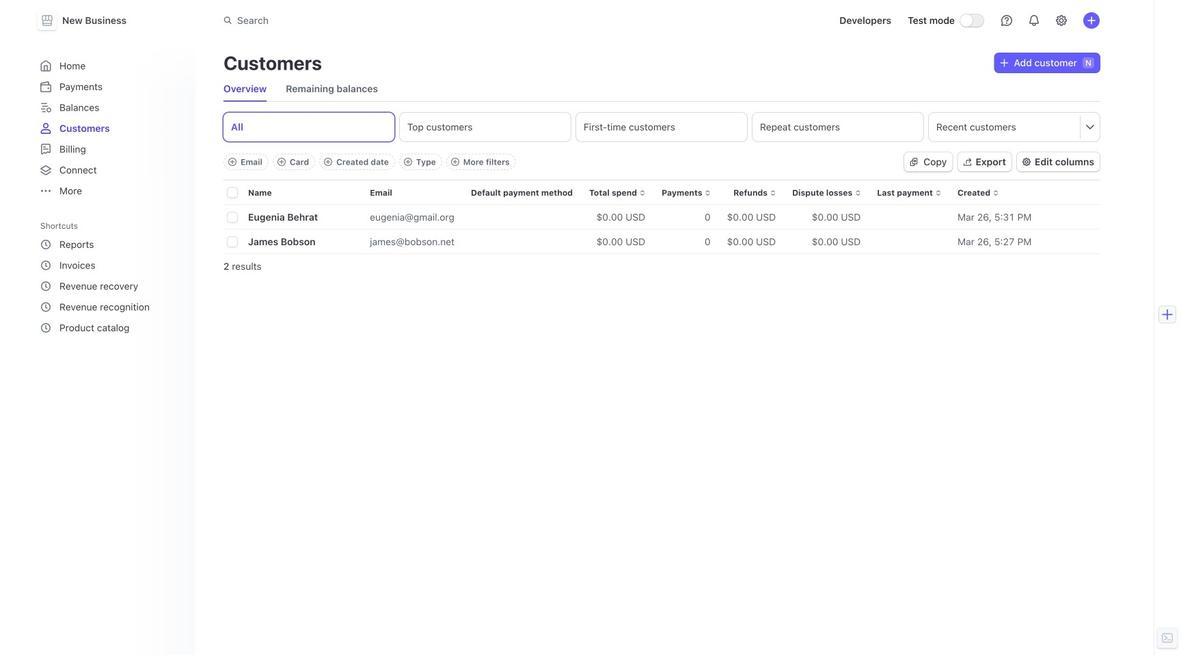 Task type: describe. For each thing, give the bounding box(es) containing it.
Test mode checkbox
[[961, 14, 984, 27]]

open overflow menu image
[[1087, 123, 1095, 131]]

add card image
[[278, 158, 286, 166]]

notifications image
[[1029, 15, 1040, 26]]

Select item checkbox
[[228, 237, 237, 247]]

2 tab list from the top
[[224, 113, 1100, 142]]

manage shortcuts image
[[173, 222, 181, 230]]

0 vertical spatial svg image
[[1001, 59, 1009, 67]]



Task type: locate. For each thing, give the bounding box(es) containing it.
help image
[[1002, 15, 1013, 26]]

tab list
[[224, 77, 1100, 102], [224, 113, 1100, 142]]

Select All checkbox
[[228, 188, 237, 198]]

add email image
[[228, 158, 237, 166]]

settings image
[[1057, 15, 1068, 26]]

0 horizontal spatial svg image
[[910, 158, 919, 166]]

add type image
[[404, 158, 412, 166]]

shortcuts element
[[35, 216, 188, 339], [35, 234, 188, 339]]

add more filters image
[[451, 158, 459, 166]]

Select item checkbox
[[228, 213, 237, 222]]

toolbar
[[224, 154, 516, 170]]

1 vertical spatial svg image
[[910, 158, 919, 166]]

0 vertical spatial tab list
[[224, 77, 1100, 102]]

None search field
[[215, 8, 601, 33]]

2 shortcuts element from the top
[[35, 234, 188, 339]]

1 tab list from the top
[[224, 77, 1100, 102]]

svg image
[[1001, 59, 1009, 67], [910, 158, 919, 166]]

1 horizontal spatial svg image
[[1001, 59, 1009, 67]]

Search text field
[[215, 8, 601, 33]]

1 vertical spatial tab list
[[224, 113, 1100, 142]]

1 shortcuts element from the top
[[35, 216, 188, 339]]

add created date image
[[324, 158, 332, 166]]

core navigation links element
[[35, 55, 188, 202]]



Task type: vqa. For each thing, say whether or not it's contained in the screenshot.
search box
yes



